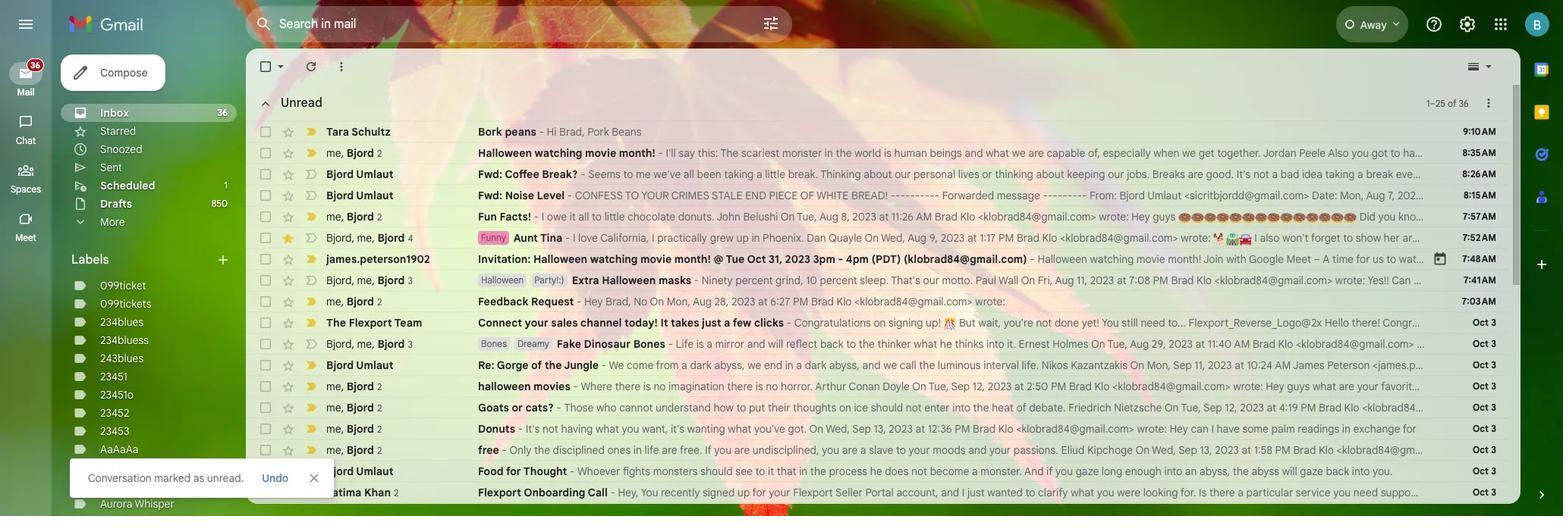 Task type: locate. For each thing, give the bounding box(es) containing it.
0 horizontal spatial no
[[654, 380, 666, 394]]

there up cannot
[[615, 380, 641, 394]]

to down "confess"
[[592, 210, 602, 224]]

0 horizontal spatial will
[[768, 338, 784, 351]]

0 horizontal spatial need
[[1141, 317, 1166, 330]]

0 horizontal spatial watching
[[535, 147, 582, 160]]

0 vertical spatial mon,
[[1341, 189, 1364, 203]]

flexport down that
[[793, 487, 833, 500]]

want,
[[642, 423, 668, 436]]

am right 11:40
[[1235, 338, 1251, 351]]

level
[[537, 189, 565, 203]]

1 congratulations from the left
[[795, 317, 871, 330]]

wait,
[[979, 317, 1001, 330]]

wanted
[[988, 487, 1023, 500]]

fatima khan 2
[[326, 486, 399, 500]]

idea
[[1303, 168, 1323, 181]]

1 vertical spatial re:
[[478, 359, 495, 373]]

1 percent from the left
[[736, 274, 773, 288]]

is up 7:48 am
[[1491, 232, 1499, 245]]

8 row from the top
[[246, 270, 1564, 292]]

2 horizontal spatial 36
[[1459, 98, 1469, 109]]

2023 right '7,'
[[1398, 189, 1422, 203]]

on up enough
[[1136, 444, 1150, 458]]

<klobrad84@gmail.com> down favorite
[[1363, 402, 1481, 415]]

4 me , bjord 2 from the top
[[326, 380, 382, 394]]

aaaaaa link
[[100, 443, 139, 457]]

1 horizontal spatial have
[[1404, 147, 1427, 160]]

1 vertical spatial fwd:
[[478, 189, 503, 203]]

abyss, down mirror
[[715, 359, 745, 373]]

2 vertical spatial the
[[326, 317, 346, 330]]

1 vertical spatial bjord , me , bjord 3
[[326, 337, 413, 351]]

aug left 29,
[[1131, 338, 1149, 351]]

a left mirror
[[707, 338, 713, 351]]

6 oct 3 from the top
[[1473, 424, 1497, 435]]

1 horizontal spatial were
[[1461, 487, 1484, 500]]

all
[[684, 168, 695, 181], [579, 210, 589, 224]]

important according to google magic. switch right the undo at the left bottom
[[304, 465, 319, 480]]

you
[[1352, 147, 1370, 160], [1379, 210, 1396, 224], [1414, 274, 1432, 288], [622, 423, 640, 436], [714, 444, 732, 458], [822, 444, 840, 458], [1056, 465, 1073, 479], [1097, 487, 1115, 500], [1334, 487, 1351, 500], [1487, 487, 1504, 500]]

0 horizontal spatial 12,
[[973, 380, 985, 394]]

23452 link
[[100, 407, 129, 421]]

1 bjord umlaut from the top
[[326, 168, 394, 181]]

2 vertical spatial wed,
[[1152, 444, 1177, 458]]

3pm
[[814, 253, 836, 266]]

bjord umlaut down the flexport team on the left of the page
[[326, 359, 394, 373]]

hey,
[[618, 487, 639, 500]]

, for 11th row from the top of the unread tab panel
[[352, 337, 355, 351]]

i right 'can'
[[1212, 423, 1215, 436]]

bjord umlaut for re: gorge of the jungle
[[326, 359, 394, 373]]

aug left 8,
[[820, 210, 839, 224]]

beans
[[612, 125, 642, 139]]

🍩 image
[[1179, 212, 1192, 224], [1217, 212, 1230, 224], [1230, 212, 1243, 224], [1243, 212, 1255, 224], [1268, 212, 1281, 224], [1281, 212, 1294, 224], [1294, 212, 1306, 224], [1306, 212, 1319, 224]]

into left it.
[[987, 338, 1005, 351]]

done
[[1055, 317, 1080, 330]]

0 vertical spatial have
[[1404, 147, 1427, 160]]

9:10 am
[[1464, 126, 1497, 137]]

0 horizontal spatial were
[[1118, 487, 1141, 500]]

1 horizontal spatial it
[[768, 465, 774, 479]]

not down cats?
[[543, 423, 559, 436]]

pm up free - only the disciplined ones in life are free. if you are undisciplined, you are a slave to your moods and your passions. eliud kipchoge on wed, sep 13, 2023 at 1:58 pm brad klo <klobrad84@gmail.com
[[955, 423, 971, 436]]

disciplined
[[553, 444, 605, 458]]

search in mail image
[[251, 11, 278, 38]]

1 no from the left
[[654, 380, 666, 394]]

chat heading
[[0, 135, 52, 147]]

4 oct 3 from the top
[[1473, 381, 1497, 392]]

exchange
[[1354, 423, 1401, 436]]

percent down invitation: halloween watching movie month! @ tue oct 31, 2023 3pm - 4pm (pdt) (klobrad84@gmail.com) -
[[736, 274, 773, 288]]

2 vertical spatial or
[[1448, 487, 1458, 500]]

1 horizontal spatial dark
[[805, 359, 827, 373]]

the down subject:
[[1493, 210, 1509, 224]]

brad up readings
[[1319, 402, 1342, 415]]

2 vertical spatial of
[[1017, 402, 1027, 415]]

0 horizontal spatial you
[[641, 487, 658, 500]]

1 row from the top
[[246, 121, 1509, 143]]

2 🍩 image from the left
[[1217, 212, 1230, 224]]

4 bjord umlaut from the top
[[326, 465, 394, 479]]

1 horizontal spatial should
[[871, 402, 903, 415]]

1 me , bjord 2 from the top
[[326, 146, 382, 160]]

wrote: left "🐕" image at the top right of page
[[1181, 232, 1211, 245]]

1 gaze from the left
[[1076, 465, 1099, 479]]

aug left 28,
[[693, 295, 712, 309]]

row down does
[[246, 483, 1524, 504]]

or left cats?
[[512, 402, 523, 415]]

1 vertical spatial all
[[579, 210, 589, 224]]

ninety
[[702, 274, 733, 288]]

6 🍩 image from the left
[[1345, 212, 1357, 224]]

1 vertical spatial brad,
[[606, 295, 631, 309]]

oct 3 for flexport onboarding call - hey, you recently signed up for your flexport seller portal account, and i just wanted to clarify what you were looking for. is there a particular service you need support with, or were you just
[[1473, 487, 1497, 499]]

sa
[[1556, 338, 1564, 351]]

tue, down of
[[797, 210, 817, 224]]

0 vertical spatial wed,
[[881, 232, 906, 245]]

unread main content
[[246, 49, 1564, 517]]

flexport onboarding call - hey, you recently signed up for your flexport seller portal account, and i just wanted to clarify what you were looking for. is there a particular service you need support with, or were you just
[[478, 487, 1524, 500]]

13, down 'can'
[[1200, 444, 1213, 458]]

a left bad on the top of the page
[[1273, 168, 1279, 181]]

2023 down 11:40
[[1208, 359, 1232, 373]]

2023 left 1:58 at bottom
[[1216, 444, 1240, 458]]

0 vertical spatial 1
[[1427, 98, 1431, 109]]

1 horizontal spatial all
[[684, 168, 695, 181]]

at left 12:36 in the right of the page
[[916, 423, 926, 436]]

dark down 'reflect'
[[805, 359, 827, 373]]

sleep.
[[860, 274, 889, 288]]

dark up the "imagination"
[[690, 359, 712, 373]]

toggle split pane mode image
[[1467, 59, 1482, 74]]

wrot
[[1543, 359, 1564, 373]]

2 gaze from the left
[[1301, 465, 1324, 479]]

into left an
[[1165, 465, 1183, 479]]

brad up 10:24
[[1253, 338, 1276, 351]]

bjord , me , bjord 3 for extra halloween masks
[[326, 274, 413, 287]]

your down peterson at the right bottom of the page
[[1358, 380, 1379, 394]]

2 horizontal spatial 1
[[1507, 147, 1511, 160]]

1 vertical spatial the
[[1438, 210, 1456, 224]]

3 me , bjord 2 from the top
[[326, 295, 382, 309]]

0 vertical spatial re:
[[1526, 189, 1541, 203]]

0 horizontal spatial percent
[[736, 274, 773, 288]]

wrote: down the movies?
[[1484, 402, 1514, 415]]

umlaut up bjord , me , bjord 4
[[356, 189, 394, 203]]

3 row from the top
[[246, 164, 1509, 185]]

1 vertical spatial will
[[1283, 465, 1298, 479]]

2 inside fatima khan 2
[[394, 488, 399, 499]]

oct 3 for free - only the disciplined ones in life are free. if you are undisciplined, you are a slave to your moods and your passions. eliud kipchoge on wed, sep 13, 2023 at 1:58 pm brad klo <klobrad84@gmail.com
[[1473, 445, 1497, 456]]

1 were from the left
[[1118, 487, 1141, 500]]

alert
[[24, 35, 1540, 499]]

row containing the flexport team
[[246, 313, 1564, 334]]

were down enough
[[1118, 487, 1141, 500]]

0 horizontal spatial flexport
[[349, 317, 392, 330]]

into right enter
[[953, 402, 971, 415]]

, for 14th row from the bottom of the unread tab panel
[[352, 231, 355, 245]]

0 vertical spatial will
[[768, 338, 784, 351]]

2 🍩 image from the left
[[1204, 212, 1217, 224]]

bjord umlaut for fwd: coffee break?
[[326, 168, 394, 181]]

break?
[[542, 168, 578, 181]]

tab list
[[1521, 49, 1564, 462]]

11:40
[[1208, 338, 1232, 351]]

in right hole
[[1482, 210, 1491, 224]]

1 vertical spatial 13,
[[1200, 444, 1213, 458]]

row up world
[[246, 121, 1509, 143]]

1 🍩 image from the left
[[1192, 212, 1204, 224]]

forwarded
[[943, 189, 995, 203]]

bad
[[1281, 168, 1300, 181]]

navigation
[[0, 49, 53, 517]]

thanks
[[1450, 338, 1484, 351]]

tina
[[540, 232, 563, 245]]

up down see
[[738, 487, 750, 500]]

1 horizontal spatial need
[[1354, 487, 1379, 500]]

oct 3 for re: gorge of the jungle - we come from a dark abyss, we end in a dark abyss, and we call the luminous interval life. nikos kazantzakis on mon, sep 11, 2023 at 10:24 am james peterson <james.peterson1902@gmail.com> wrot
[[1473, 360, 1497, 371]]

drafts
[[100, 197, 132, 211]]

0 vertical spatial all
[[684, 168, 695, 181]]

guys up 4:19
[[1288, 380, 1311, 394]]

0 vertical spatial little
[[765, 168, 786, 181]]

1 horizontal spatial the
[[721, 147, 739, 160]]

pm
[[999, 232, 1014, 245], [1154, 274, 1169, 288], [793, 295, 809, 309], [1051, 380, 1067, 394], [1301, 402, 1317, 415], [955, 423, 971, 436], [1276, 444, 1291, 458]]

wrote: up <james.peterson1902@gmail.com>
[[1417, 338, 1447, 351]]

1 horizontal spatial wed,
[[881, 232, 906, 245]]

oct 3 for food for thought - whoever fights monsters should see to it that in the process he does not become a monster. and if you gaze long enough into an abyss, the abyss will gaze back into you.
[[1473, 466, 1497, 477]]

no down end
[[766, 380, 778, 394]]

to down and
[[1026, 487, 1036, 500]]

1 vertical spatial should
[[701, 465, 733, 479]]

brad down goats or cats? - those who cannot understand how to put their thoughts on ice should not enter into the heat of debate. friedrich nietzsche on tue, sep 12, 2023 at 4:19 pm brad klo <klobrad84@gmail.com> wrote: i
[[973, 423, 996, 436]]

the
[[836, 147, 852, 160], [1493, 210, 1509, 224], [859, 338, 875, 351], [1503, 338, 1519, 351], [545, 359, 562, 373], [919, 359, 935, 373], [974, 402, 990, 415], [534, 444, 550, 458], [811, 465, 827, 479], [1233, 465, 1249, 479]]

1 fwd: from the top
[[478, 168, 503, 181]]

0 vertical spatial important according to google magic. switch
[[304, 465, 319, 480]]

1 horizontal spatial 13,
[[1200, 444, 1213, 458]]

1 up 850
[[224, 180, 228, 191]]

36 right 25
[[1459, 98, 1469, 109]]

oct for we come from a dark abyss, we end in a dark abyss, and we call the luminous interval life. nikos kazantzakis on mon, sep 11, 2023 at 10:24 am james peterson <james.peterson1902@gmail.com> wrot
[[1473, 360, 1489, 371]]

2 about from the left
[[1037, 168, 1065, 181]]

- i owe it all to little chocolate donuts. john belushi on tue, aug 8, 2023 at 11:26 am brad klo <klobrad84@gmail.com> wrote: hey guys
[[531, 210, 1179, 224]]

1 horizontal spatial just
[[968, 487, 985, 500]]

refresh image
[[304, 59, 319, 74]]

about up bread! at the right of page
[[864, 168, 892, 181]]

hi
[[547, 125, 557, 139]]

wrote:
[[1099, 210, 1129, 224], [1181, 232, 1211, 245], [1336, 274, 1366, 288], [976, 295, 1006, 309], [1417, 338, 1447, 351], [1234, 380, 1264, 394], [1484, 402, 1514, 415], [1137, 423, 1167, 436]]

0 horizontal spatial wed,
[[826, 423, 850, 436]]

what down how
[[728, 423, 752, 436]]

None checkbox
[[258, 59, 273, 74], [258, 124, 273, 140], [258, 188, 273, 203], [258, 210, 273, 225], [258, 231, 273, 246], [258, 252, 273, 267], [258, 273, 273, 288], [258, 295, 273, 310], [258, 316, 273, 331], [258, 401, 273, 416], [258, 422, 273, 437], [258, 59, 273, 74], [258, 124, 273, 140], [258, 188, 273, 203], [258, 210, 273, 225], [258, 231, 273, 246], [258, 252, 273, 267], [258, 273, 273, 288], [258, 295, 273, 310], [258, 316, 273, 331], [258, 401, 273, 416], [258, 422, 273, 437]]

1 bjord , me , bjord 3 from the top
[[326, 274, 413, 287]]

36 inside 36 link
[[31, 60, 40, 71]]

oct 3 for halloween movies - where there is no imagination there is no horror. arthur conan doyle on tue, sep 12, 2023 at 2:50 pm brad klo <klobrad84@gmail.com> wrote: hey guys what are your favorite halloween movies?
[[1473, 381, 1497, 392]]

khan
[[364, 486, 391, 500]]

oct for congratulations on signing up!
[[1473, 317, 1489, 329]]

None checkbox
[[258, 146, 273, 161], [258, 167, 273, 182], [258, 337, 273, 352], [258, 358, 273, 373], [258, 380, 273, 395], [258, 443, 273, 459], [258, 146, 273, 161], [258, 167, 273, 182], [258, 337, 273, 352], [258, 358, 273, 373], [258, 380, 273, 395], [258, 443, 273, 459]]

0 horizontal spatial it
[[570, 210, 576, 224]]

5 row from the top
[[246, 206, 1564, 228]]

watching
[[535, 147, 582, 160], [590, 253, 638, 266]]

me
[[326, 146, 341, 160], [636, 168, 651, 181], [326, 210, 341, 224], [357, 231, 372, 245], [357, 274, 372, 287], [1452, 274, 1467, 288], [326, 295, 341, 309], [357, 337, 372, 351], [326, 380, 341, 394], [326, 401, 341, 415], [326, 422, 341, 436], [326, 444, 341, 457]]

1 horizontal spatial 12,
[[1225, 402, 1238, 415]]

1 horizontal spatial you
[[1102, 317, 1120, 330]]

am right 10:24
[[1276, 359, 1291, 373]]

2023 right the 31,
[[785, 253, 811, 266]]

starred link
[[100, 124, 136, 138]]

0 vertical spatial back
[[821, 338, 844, 351]]

10 row from the top
[[246, 313, 1564, 334]]

0 vertical spatial or
[[983, 168, 993, 181]]

chat
[[16, 135, 36, 147]]

paul
[[976, 274, 997, 288]]

14 row from the top
[[246, 398, 1519, 419]]

0 vertical spatial 11,
[[1077, 274, 1088, 288]]

1 vertical spatial have
[[1217, 423, 1240, 436]]

7 row from the top
[[246, 249, 1509, 270]]

19 row from the top
[[246, 504, 1509, 517]]

your down that
[[769, 487, 791, 500]]

8 oct 3 from the top
[[1473, 466, 1497, 477]]

snoozed link
[[100, 143, 142, 156]]

compose button
[[61, 55, 166, 91]]

life
[[676, 338, 694, 351]]

end
[[746, 189, 767, 203]]

2 for halloween movies - where there is no imagination there is no horror. arthur conan doyle on tue, sep 12, 2023 at 2:50 pm brad klo <klobrad84@gmail.com> wrote: hey guys what are your favorite halloween movies?
[[377, 381, 382, 393]]

2 fwd: from the top
[[478, 189, 503, 203]]

0 horizontal spatial month!
[[619, 147, 656, 160]]

2 horizontal spatial our
[[1108, 168, 1125, 181]]

no down from
[[654, 380, 666, 394]]

2 vertical spatial 1
[[224, 180, 228, 191]]

1 about from the left
[[864, 168, 892, 181]]

at left 1:17
[[968, 232, 977, 245]]

bjord umlaut up fatima khan 2
[[326, 465, 394, 479]]

snoozed
[[100, 143, 142, 156]]

forget
[[1312, 232, 1341, 245]]

, for 7th row from the bottom of the unread tab panel
[[341, 380, 344, 394]]

is right life
[[697, 338, 704, 351]]

especially
[[1103, 147, 1151, 160]]

and down become
[[941, 487, 960, 500]]

1 horizontal spatial it's
[[1237, 168, 1251, 181]]

i left owe on the top of page
[[542, 210, 545, 224]]

0 horizontal spatial 36
[[31, 60, 40, 71]]

and up conan
[[863, 359, 881, 373]]

1 vertical spatial month!
[[675, 253, 711, 266]]

2 important according to google magic. switch from the top
[[304, 486, 319, 501]]

9 row from the top
[[246, 292, 1509, 313]]

2 halloween from the left
[[1421, 380, 1470, 394]]

7:08
[[1130, 274, 1151, 288]]

an
[[1186, 465, 1197, 479]]

1 important according to google magic. switch from the top
[[304, 465, 319, 480]]

2 oct 3 from the top
[[1473, 339, 1497, 350]]

least
[[1442, 147, 1465, 160]]

team
[[394, 317, 422, 330]]

recently
[[661, 487, 700, 500]]

show
[[1356, 232, 1382, 245]]

all left been
[[684, 168, 695, 181]]

mail heading
[[0, 87, 52, 99]]

umlaut for fwd: noise level - confess to your crimes stale end piece of white bread! ---------- forwarded message --------- from: bjord umlaut <sicritbjordd@gmail.com> date: mon, aug 7, 2023 at 10:58 am subject: re: nois
[[356, 189, 394, 203]]

i down "chocolate"
[[652, 232, 655, 245]]

tara
[[326, 125, 349, 139]]

free.
[[680, 444, 703, 458]]

1 halloween from the left
[[478, 380, 531, 394]]

on up thanks
[[1463, 317, 1475, 330]]

3 bjord umlaut from the top
[[326, 359, 394, 373]]

halloween watching movie month! - i'll say this: the scariest monster in the world is human beings and what we are capable of, especially when we get together. jordan peele also you got to have at least scream 1 and 2 in th
[[478, 147, 1564, 160]]

your
[[525, 317, 549, 330], [1520, 317, 1542, 330], [1358, 380, 1379, 394], [909, 444, 931, 458], [990, 444, 1011, 458], [769, 487, 791, 500]]

11:26
[[892, 210, 914, 224]]

9 oct 3 from the top
[[1473, 487, 1497, 499]]

i right "🚘" icon
[[1255, 232, 1258, 245]]

099ticket link
[[100, 279, 146, 293]]

2 bjord , me , bjord 3 from the top
[[326, 337, 413, 351]]

on th
[[1538, 274, 1564, 288]]

california,
[[601, 232, 649, 245]]

aug
[[1367, 189, 1386, 203], [820, 210, 839, 224], [908, 232, 927, 245], [1056, 274, 1075, 288], [693, 295, 712, 309], [1131, 338, 1149, 351]]

0 horizontal spatial about
[[864, 168, 892, 181]]

🍩 image
[[1192, 212, 1204, 224], [1204, 212, 1217, 224], [1255, 212, 1268, 224], [1319, 212, 1332, 224], [1332, 212, 1345, 224], [1345, 212, 1357, 224]]

are right life
[[662, 444, 678, 458]]

little up piece
[[765, 168, 786, 181]]

1 horizontal spatial guys
[[1288, 380, 1311, 394]]

process
[[829, 465, 868, 479]]

wanting
[[688, 423, 726, 436]]

7 oct 3 from the top
[[1473, 445, 1497, 456]]

settings image
[[1459, 15, 1477, 33]]

gaze
[[1076, 465, 1099, 479], [1301, 465, 1324, 479]]

1 vertical spatial 12,
[[1225, 402, 1238, 415]]

, for second row from the top
[[341, 146, 344, 160]]

with,
[[1422, 487, 1445, 500]]

fwd: for fwd: noise level - confess to your crimes stale end piece of white bread! ---------- forwarded message --------- from: bjord umlaut <sicritbjordd@gmail.com> date: mon, aug 7, 2023 at 10:58 am subject: re: nois
[[478, 189, 503, 203]]

1 vertical spatial important according to google magic. switch
[[304, 486, 319, 501]]

and
[[965, 147, 983, 160], [1513, 147, 1532, 160], [1449, 168, 1467, 181], [747, 338, 766, 351], [863, 359, 881, 373], [969, 444, 987, 458], [941, 487, 960, 500]]

0 horizontal spatial guys
[[1153, 210, 1176, 224]]

me , bjord 2 for donuts
[[326, 422, 382, 436]]

28,
[[715, 295, 729, 309]]

on right no
[[650, 295, 664, 309]]

congratulations
[[795, 317, 871, 330], [1383, 317, 1460, 330]]

, for 11th row from the bottom of the unread tab panel
[[341, 295, 344, 309]]

🐕 image
[[1214, 233, 1227, 246]]

dark
[[690, 359, 712, 373], [805, 359, 827, 373]]

25
[[1436, 98, 1446, 109]]

enough
[[1126, 465, 1162, 479]]

and left th
[[1513, 147, 1532, 160]]

1 vertical spatial mon,
[[667, 295, 691, 309]]

234bluess link
[[100, 334, 149, 348]]

halloween down tina on the top left
[[534, 253, 588, 266]]

1 horizontal spatial taking
[[1326, 168, 1355, 181]]

2 horizontal spatial just
[[1507, 487, 1524, 500]]

3 oct 3 from the top
[[1473, 360, 1497, 371]]

a left particular
[[1238, 487, 1244, 500]]

1 left 25
[[1427, 98, 1431, 109]]

at left 7:08
[[1117, 274, 1127, 288]]

advanced search options image
[[756, 8, 786, 39]]

12:36
[[928, 423, 952, 436]]

0 vertical spatial brad,
[[559, 125, 585, 139]]

but wait, you're not done yet! you still need to... flexport_reverse_logo@2x hello there! congratulations on creating your acco
[[957, 317, 1564, 330]]

bjord , me , bjord 3 down james.peterson1902
[[326, 274, 413, 287]]

0 horizontal spatial congratulations
[[795, 317, 871, 330]]

<klobrad84@gmail.com> up eliud
[[1017, 423, 1135, 436]]

oct for whoever fights monsters should see to it that in the process he does not become a monster. and if you gaze long enough into an abyss, the abyss will gaze back into you.
[[1473, 466, 1489, 477]]

unread tab panel
[[246, 85, 1564, 517]]

-
[[539, 125, 544, 139], [658, 147, 663, 160], [581, 168, 586, 181], [568, 189, 573, 203], [891, 189, 896, 203], [896, 189, 901, 203], [901, 189, 906, 203], [906, 189, 911, 203], [910, 189, 915, 203], [915, 189, 920, 203], [920, 189, 925, 203], [925, 189, 930, 203], [930, 189, 935, 203], [935, 189, 940, 203], [1043, 189, 1048, 203], [1048, 189, 1053, 203], [1053, 189, 1058, 203], [1058, 189, 1063, 203], [1063, 189, 1068, 203], [1068, 189, 1073, 203], [1073, 189, 1078, 203], [1078, 189, 1083, 203], [1083, 189, 1087, 203], [534, 210, 539, 224], [565, 232, 570, 245], [838, 253, 844, 266], [1030, 253, 1035, 266], [694, 274, 699, 288], [577, 295, 582, 309], [787, 317, 792, 330], [668, 338, 673, 351], [602, 359, 607, 373], [573, 380, 578, 394], [557, 402, 562, 415], [518, 423, 523, 436], [502, 444, 507, 458], [570, 465, 575, 479], [611, 487, 616, 500]]

1 horizontal spatial or
[[983, 168, 993, 181]]

row containing james.peterson1902
[[246, 249, 1509, 270]]

7 me , bjord 2 from the top
[[326, 444, 382, 457]]

pm right 4:19
[[1301, 402, 1317, 415]]

dreamy
[[518, 339, 549, 350]]

18 row from the top
[[246, 483, 1524, 504]]

0 vertical spatial should
[[871, 402, 903, 415]]

signed
[[703, 487, 735, 500]]

up?
[[1470, 274, 1487, 288]]

it right owe on the top of page
[[570, 210, 576, 224]]

1 🍩 image from the left
[[1179, 212, 1192, 224]]

1 horizontal spatial our
[[924, 274, 940, 288]]

2 bjord umlaut from the top
[[326, 189, 394, 203]]

only
[[510, 444, 532, 458]]

did
[[1360, 210, 1376, 224]]

klo down 'heat'
[[999, 423, 1014, 436]]

2 horizontal spatial abyss,
[[1200, 465, 1231, 479]]

1 for 1
[[224, 180, 228, 191]]

1 vertical spatial of
[[531, 359, 542, 373]]

support image
[[1426, 15, 1444, 33]]

hey left 'can'
[[1170, 423, 1189, 436]]

debate.
[[1030, 402, 1066, 415]]

1 horizontal spatial halloween
[[1421, 380, 1470, 394]]

month!
[[619, 147, 656, 160], [675, 253, 711, 266]]

1 horizontal spatial 11,
[[1195, 359, 1206, 373]]

7:03 am
[[1462, 296, 1497, 307]]

row
[[246, 121, 1509, 143], [246, 143, 1564, 164], [246, 164, 1509, 185], [246, 185, 1564, 206], [246, 206, 1564, 228], [246, 228, 1509, 249], [246, 249, 1509, 270], [246, 270, 1564, 292], [246, 292, 1509, 313], [246, 313, 1564, 334], [246, 334, 1564, 355], [246, 355, 1564, 377], [246, 377, 1512, 398], [246, 398, 1519, 419], [246, 419, 1509, 440], [246, 440, 1509, 462], [246, 462, 1509, 483], [246, 483, 1524, 504], [246, 504, 1509, 517]]

important according to google magic. switch
[[304, 465, 319, 480], [304, 486, 319, 501]]

favorite
[[1382, 380, 1419, 394]]

0 vertical spatial the
[[721, 147, 739, 160]]

2 horizontal spatial of
[[1448, 98, 1457, 109]]

29,
[[1152, 338, 1167, 351]]

2 no from the left
[[766, 380, 778, 394]]

0 horizontal spatial on
[[839, 402, 852, 415]]

should up signed
[[701, 465, 733, 479]]

2 horizontal spatial flexport
[[793, 487, 833, 500]]

mon, down masks
[[667, 295, 691, 309]]

2023 down to...
[[1169, 338, 1193, 351]]

<james.peterson1902@gmail.com>
[[1373, 359, 1540, 373]]

navigation containing mail
[[0, 49, 53, 517]]

movie
[[585, 147, 617, 160], [641, 253, 672, 266]]

the up thought
[[534, 444, 550, 458]]

fights
[[623, 465, 651, 479]]

1 horizontal spatial gaze
[[1301, 465, 1324, 479]]

alert containing conversation marked as unread.
[[24, 35, 1540, 499]]

1 oct 3 from the top
[[1473, 317, 1497, 329]]

5 me , bjord 2 from the top
[[326, 401, 382, 415]]

6 me , bjord 2 from the top
[[326, 422, 382, 436]]



Task type: describe. For each thing, give the bounding box(es) containing it.
2 horizontal spatial on
[[1463, 317, 1475, 330]]

we left call
[[884, 359, 897, 373]]

their
[[768, 402, 791, 415]]

0 horizontal spatial 11,
[[1077, 274, 1088, 288]]

5 🍩 image from the left
[[1332, 212, 1345, 224]]

tue, down still
[[1108, 338, 1128, 351]]

1 horizontal spatial 36
[[217, 107, 228, 118]]

row containing fatima khan
[[246, 483, 1524, 504]]

oct for hey, you recently signed up for your flexport seller portal account, and i just wanted to clarify what you were looking for. is there a particular service you need support with, or were you just
[[1473, 487, 1489, 499]]

life.
[[1022, 359, 1039, 373]]

the up movies
[[545, 359, 562, 373]]

spaces heading
[[0, 184, 52, 196]]

- ninety percent grind, 10 percent sleep. that's our motto. paul wall on fri, aug 11, 2023 at 7:08 pm brad klo <klobrad84@gmail.com> wrote: yes!! can you set me up?
[[692, 274, 1487, 288]]

🛣 image
[[1227, 233, 1240, 246]]

to down - congratulations on signing up! on the bottom of the page
[[847, 338, 856, 351]]

sep up 'can'
[[1204, 402, 1223, 415]]

17 row from the top
[[246, 462, 1509, 483]]

for down creating
[[1487, 338, 1500, 351]]

1 for 1 – 25 of 36
[[1427, 98, 1431, 109]]

0 horizontal spatial 13,
[[874, 423, 886, 436]]

bjord , me , bjord 3 for fake dinosaur bones
[[326, 337, 413, 351]]

got
[[1372, 147, 1388, 160]]

fwd: for fwd: coffee break? - seems to me we've all been taking a little break. thinking about our personal lives or thinking about keeping our jobs. breaks are good. it's not a bad idea taking a break every now and then. i
[[478, 168, 503, 181]]

tip.
[[1522, 338, 1537, 351]]

masks
[[659, 274, 692, 288]]

2 vertical spatial mon,
[[1148, 359, 1171, 373]]

1 taking from the left
[[724, 168, 754, 181]]

, for fifth row
[[341, 210, 344, 224]]

where
[[581, 380, 612, 394]]

connect
[[478, 317, 522, 330]]

6 row from the top
[[246, 228, 1509, 249]]

beings
[[930, 147, 962, 160]]

extra halloween masks
[[572, 274, 692, 288]]

0 vertical spatial need
[[1141, 317, 1166, 330]]

thinker
[[878, 338, 911, 351]]

to left put
[[737, 402, 747, 415]]

the left 'heat'
[[974, 402, 990, 415]]

fake dinosaur bones - life is a mirror and will reflect back to the thinker what he thinks into it. ernest holmes on tue, aug 29, 2023 at 11:40 am brad klo <klobrad84@gmail.com> wrote: thanks for the tip. on sa
[[557, 338, 1564, 351]]

is right world
[[884, 147, 892, 160]]

jungle
[[564, 359, 599, 373]]

2 for feedback request - hey brad, no on mon, aug 28, 2023 at 6:27 pm brad klo <klobrad84@gmail.com> wrote:
[[377, 296, 382, 308]]

in left life
[[634, 444, 642, 458]]

on down piece
[[781, 210, 795, 224]]

understand
[[656, 402, 711, 415]]

sep down ice
[[853, 423, 871, 436]]

important according to google magic. switch for flexport onboarding call
[[304, 486, 319, 501]]

main menu image
[[17, 15, 35, 33]]

call
[[900, 359, 917, 373]]

2 me , bjord 2 from the top
[[326, 210, 382, 224]]

1 horizontal spatial flexport
[[478, 487, 521, 500]]

on right nietzsche
[[1165, 402, 1179, 415]]

2 for free - only the disciplined ones in life are free. if you are undisciplined, you are a slave to your moods and your passions. eliud kipchoge on wed, sep 13, 2023 at 1:58 pm brad klo <klobrad84@gmail.com
[[377, 445, 382, 457]]

0 horizontal spatial the
[[326, 317, 346, 330]]

23451 link
[[100, 370, 127, 384]]

1 horizontal spatial abyss,
[[829, 359, 860, 373]]

0 horizontal spatial back
[[821, 338, 844, 351]]

oct for only the disciplined ones in life are free. if you are undisciplined, you are a slave to your moods and your passions. eliud kipchoge on wed, sep 13, 2023 at 1:58 pm brad klo <klobrad84@gmail.com
[[1473, 445, 1489, 456]]

to
[[625, 189, 639, 203]]

yes!!
[[1368, 274, 1390, 288]]

hey down the jobs. at the right top of page
[[1132, 210, 1151, 224]]

2023 up some at the bottom of the page
[[1241, 402, 1265, 415]]

wrote: up "wait,"
[[976, 295, 1006, 309]]

sent
[[100, 161, 122, 175]]

1 dark from the left
[[690, 359, 712, 373]]

2 horizontal spatial mon,
[[1341, 189, 1364, 203]]

🎊 image
[[944, 318, 957, 331]]

me , bjord 2 for goats
[[326, 401, 382, 415]]

your up dreamy on the left bottom of page
[[525, 317, 549, 330]]

schultz
[[352, 125, 391, 139]]

get
[[1199, 147, 1215, 160]]

0 horizontal spatial little
[[605, 210, 625, 224]]

conversation marked as unread.
[[88, 472, 244, 486]]

at left 10:58
[[1425, 189, 1435, 203]]

quayle
[[829, 232, 863, 245]]

1 vertical spatial up
[[738, 487, 750, 500]]

in up invitation: halloween watching movie month! @ tue oct 31, 2023 3pm - 4pm (pdt) (klobrad84@gmail.com) -
[[752, 232, 760, 245]]

who
[[597, 402, 617, 415]]

sales
[[551, 317, 578, 330]]

arthur
[[816, 380, 847, 394]]

1 horizontal spatial will
[[1283, 465, 1298, 479]]

a left slave
[[861, 444, 867, 458]]

come
[[627, 359, 654, 373]]

1 horizontal spatial month!
[[675, 253, 711, 266]]

at left least
[[1429, 147, 1439, 160]]

subject:
[[1484, 189, 1523, 203]]

me , bjord 2 for halloween
[[326, 380, 382, 394]]

more
[[100, 216, 125, 229]]

motto.
[[942, 274, 973, 288]]

pm right 2:50
[[1051, 380, 1067, 394]]

2 taking from the left
[[1326, 168, 1355, 181]]

bjord umlaut for fwd: noise level
[[326, 189, 394, 203]]

me , bjord 2 for feedback
[[326, 295, 382, 309]]

4 row from the top
[[246, 185, 1564, 206]]

0 horizontal spatial our
[[895, 168, 911, 181]]

brad right 7:08
[[1172, 274, 1194, 288]]

8 🍩 image from the left
[[1306, 212, 1319, 224]]

0 vertical spatial of
[[1448, 98, 1457, 109]]

at left 6:27
[[758, 295, 768, 309]]

owe
[[547, 210, 567, 224]]

me , bjord 2 for halloween
[[326, 146, 382, 160]]

2 horizontal spatial wed,
[[1152, 444, 1177, 458]]

tue, up 'can'
[[1181, 402, 1202, 415]]

halloween movies - where there is no imagination there is no horror. arthur conan doyle on tue, sep 12, 2023 at 2:50 pm brad klo <klobrad84@gmail.com> wrote: hey guys what are your favorite halloween movies?
[[478, 380, 1512, 394]]

1 vertical spatial you
[[641, 487, 658, 500]]

some
[[1243, 423, 1269, 436]]

0 horizontal spatial re:
[[478, 359, 495, 373]]

0 vertical spatial guys
[[1153, 210, 1176, 224]]

at left 2:50
[[1015, 380, 1025, 394]]

23451o
[[100, 389, 134, 402]]

1 vertical spatial watching
[[590, 253, 638, 266]]

calendar event image
[[1433, 252, 1448, 267]]

12 row from the top
[[246, 355, 1564, 377]]

at left 1:58 at bottom
[[1242, 444, 1252, 458]]

1 horizontal spatial there
[[728, 380, 753, 394]]

advice astrology
[[100, 462, 146, 493]]

the right call
[[919, 359, 935, 373]]

and down clicks
[[747, 338, 766, 351]]

1 horizontal spatial movie
[[641, 253, 672, 266]]

brad up friedrich
[[1070, 380, 1092, 394]]

8:35 am
[[1463, 147, 1497, 159]]

2 were from the left
[[1461, 487, 1484, 500]]

umlaut down the 'breaks' at right top
[[1148, 189, 1182, 203]]

0 horizontal spatial should
[[701, 465, 733, 479]]

moods
[[933, 444, 966, 458]]

in right that
[[799, 465, 808, 479]]

🚘 image
[[1240, 233, 1252, 246]]

and right moods
[[969, 444, 987, 458]]

2 row from the top
[[246, 143, 1564, 164]]

11 row from the top
[[246, 334, 1564, 355]]

5 oct 3 from the top
[[1473, 402, 1497, 414]]

2 for donuts - it's not having what you want, it's wanting what you've got. on wed, sep 13, 2023 at 12:36 pm brad klo <klobrad84@gmail.com> wrote: hey can i have some palm readings in exchange for
[[377, 424, 382, 435]]

fatima
[[326, 486, 362, 500]]

wrote: down 10:24
[[1234, 380, 1264, 394]]

now
[[1426, 168, 1446, 181]]

astrology link
[[100, 480, 146, 493]]

3 🍩 image from the left
[[1255, 212, 1268, 224]]

10
[[806, 274, 818, 288]]

peele
[[1300, 147, 1326, 160]]

funny
[[481, 232, 506, 244]]

am up hole
[[1465, 189, 1481, 203]]

takes
[[671, 317, 700, 330]]

on up kazantzakis
[[1092, 338, 1106, 351]]

for down only
[[506, 465, 521, 479]]

important according to google magic. switch for food for thought
[[304, 465, 319, 480]]

3 🍩 image from the left
[[1230, 212, 1243, 224]]

, for 15th row from the top
[[341, 422, 344, 436]]

is down come
[[644, 380, 651, 394]]

Search in mail text field
[[279, 17, 720, 32]]

gmail image
[[68, 9, 151, 39]]

brad down readings
[[1294, 444, 1317, 458]]

0 horizontal spatial it's
[[526, 423, 540, 436]]

0 horizontal spatial of
[[531, 359, 542, 373]]

free - only the disciplined ones in life are free. if you are undisciplined, you are a slave to your moods and your passions. eliud kipchoge on wed, sep 13, 2023 at 1:58 pm brad klo <klobrad84@gmail.com
[[478, 444, 1450, 458]]

unread.
[[207, 472, 244, 486]]

2 percent from the left
[[820, 274, 858, 288]]

, for 8th row from the top of the unread tab panel
[[352, 274, 355, 287]]

donuts
[[478, 423, 516, 436]]

2 congratulations from the left
[[1383, 317, 1460, 330]]

i left love
[[573, 232, 576, 245]]

for down see
[[753, 487, 767, 500]]

0 vertical spatial 12,
[[973, 380, 985, 394]]

are down "get"
[[1188, 168, 1204, 181]]

gorge
[[497, 359, 529, 373]]

1 horizontal spatial on
[[874, 317, 886, 330]]

8:26 am
[[1463, 169, 1497, 180]]

onboarding
[[524, 487, 585, 500]]

advice
[[100, 462, 133, 475]]

flexport_reverse_logo@2x
[[1189, 317, 1323, 330]]

support
[[1381, 487, 1419, 500]]

more button
[[61, 213, 237, 232]]

klo down kazantzakis
[[1095, 380, 1110, 394]]

15 row from the top
[[246, 419, 1509, 440]]

23451
[[100, 370, 127, 384]]

aug right the fri,
[[1056, 274, 1075, 288]]

0 horizontal spatial just
[[702, 317, 722, 330]]

pm right 6:27
[[793, 295, 809, 309]]

aurora whisper link
[[100, 498, 174, 512]]

tara schultz
[[326, 125, 391, 139]]

then.
[[1470, 168, 1495, 181]]

oct 3 for donuts - it's not having what you want, it's wanting what you've got. on wed, sep 13, 2023 at 12:36 pm brad klo <klobrad84@gmail.com> wrote: hey can i have some palm readings in exchange for
[[1473, 424, 1497, 435]]

0 horizontal spatial there
[[615, 380, 641, 394]]

in right readings
[[1343, 423, 1351, 436]]

your up food for thought - whoever fights monsters should see to it that in the process he does not become a monster. and if you gaze long enough into an abyss, the abyss will gaze back into you.
[[909, 444, 931, 458]]

cats?
[[526, 402, 554, 415]]

0 horizontal spatial abyss,
[[715, 359, 745, 373]]

me , bjord 2 for free
[[326, 444, 382, 457]]

umlaut for food for thought - whoever fights monsters should see to it that in the process he does not become a monster. and if you gaze long enough into an abyss, the abyss will gaze back into you.
[[356, 465, 394, 479]]

<klobrad84@gmail.com> up signing
[[855, 295, 973, 309]]

donuts.
[[678, 210, 715, 224]]

2 horizontal spatial or
[[1448, 487, 1458, 500]]

4 🍩 image from the left
[[1319, 212, 1332, 224]]

movies?
[[1473, 380, 1512, 394]]

1 vertical spatial it
[[768, 465, 774, 479]]

nietzsche
[[1115, 402, 1163, 415]]

bread!
[[852, 189, 888, 203]]

from
[[656, 359, 679, 373]]

it's
[[671, 423, 685, 436]]

at left 10:24
[[1235, 359, 1245, 373]]

for up <klobrad84@gmail.com
[[1403, 423, 1417, 436]]

the left tip.
[[1503, 338, 1519, 351]]

6 🍩 image from the left
[[1281, 212, 1294, 224]]

portal
[[866, 487, 894, 500]]

bjord umlaut for food for thought
[[326, 465, 394, 479]]

more image
[[334, 59, 349, 74]]

to right see
[[756, 465, 766, 479]]

did you know?? the hole in the doughnut w
[[1357, 210, 1564, 224]]

tue, up enter
[[929, 380, 949, 394]]

meet heading
[[0, 232, 52, 244]]

1 horizontal spatial back
[[1326, 465, 1350, 479]]

aug left 9,
[[908, 232, 927, 245]]

are down peterson at the right bottom of the page
[[1340, 380, 1355, 394]]

099tickets
[[100, 298, 152, 311]]

that
[[777, 465, 797, 479]]

cannot
[[620, 402, 653, 415]]

0 vertical spatial watching
[[535, 147, 582, 160]]

klo up - congratulations on signing up! on the bottom of the page
[[837, 295, 852, 309]]

to right slave
[[896, 444, 906, 458]]

in right end
[[785, 359, 794, 373]]

row containing tara schultz
[[246, 121, 1509, 143]]

labels heading
[[71, 253, 216, 268]]

practically
[[658, 232, 708, 245]]

on left the fri,
[[1022, 274, 1036, 288]]

brad up 9,
[[935, 210, 958, 224]]

umlaut for fwd: coffee break? - seems to me we've all been taking a little break. thinking about our personal lives or thinking about keeping our jobs. breaks are good. it's not a bad idea taking a break every now and then. i
[[356, 168, 394, 181]]

are up process at the bottom of page
[[842, 444, 858, 458]]

brad, for hey
[[606, 295, 631, 309]]

seems
[[588, 168, 621, 181]]

fri,
[[1038, 274, 1053, 288]]

<klobrad84@gmail.com> down fwd: noise level - confess to your crimes stale end piece of white bread! ---------- forwarded message --------- from: bjord umlaut <sicritbjordd@gmail.com> date: mon, aug 7, 2023 at 10:58 am subject: re: nois
[[978, 210, 1097, 224]]

13 row from the top
[[246, 377, 1512, 398]]

0 vertical spatial up
[[737, 232, 749, 245]]

1 vertical spatial wed,
[[826, 423, 850, 436]]

a left the few
[[724, 317, 731, 330]]

0 vertical spatial it's
[[1237, 168, 1251, 181]]

of,
[[1089, 147, 1101, 160]]

1 vertical spatial need
[[1354, 487, 1379, 500]]

as
[[193, 472, 204, 486]]

i right then. at top right
[[1497, 168, 1500, 181]]

on up 4pm
[[865, 232, 879, 245]]

4 🍩 image from the left
[[1243, 212, 1255, 224]]

0 horizontal spatial or
[[512, 402, 523, 415]]

brad down "10"
[[811, 295, 834, 309]]

1 inside row
[[1507, 147, 1511, 160]]

oct for where there is no imagination there is no horror. arthur conan doyle on tue, sep 12, 2023 at 2:50 pm brad klo <klobrad84@gmail.com> wrote: hey guys what are your favorite halloween movies?
[[1473, 381, 1489, 392]]

5 🍩 image from the left
[[1268, 212, 1281, 224]]

what down "up!"
[[914, 338, 938, 351]]

umlaut for re: gorge of the jungle - we come from a dark abyss, we end in a dark abyss, and we call the luminous interval life. nikos kazantzakis on mon, sep 11, 2023 at 10:24 am james peterson <james.peterson1902@gmail.com> wrot
[[356, 359, 394, 373]]

1 vertical spatial 11,
[[1195, 359, 1206, 373]]

2 for goats or cats? - those who cannot understand how to put their thoughts on ice should not enter into the heat of debate. friedrich nietzsche on tue, sep 12, 2023 at 4:19 pm brad klo <klobrad84@gmail.com> wrote: i
[[377, 403, 382, 414]]

on left sa
[[1540, 338, 1554, 351]]

4
[[408, 233, 413, 244]]

, for 16th row from the top
[[341, 444, 344, 457]]

undo
[[262, 472, 289, 486]]

7 🍩 image from the left
[[1294, 212, 1306, 224]]

the up thinking
[[836, 147, 852, 160]]

to left show
[[1344, 232, 1354, 245]]

the left process at the bottom of page
[[811, 465, 827, 479]]

0 vertical spatial he
[[940, 338, 953, 351]]

klo down readings
[[1319, 444, 1335, 458]]

that's
[[891, 274, 921, 288]]

1 – 25 of 36
[[1427, 98, 1469, 109]]

inbox section options image
[[1482, 96, 1497, 111]]

36 inside unread tab panel
[[1459, 98, 1469, 109]]

halloween down bork
[[478, 147, 532, 160]]

sep down to...
[[1174, 359, 1192, 373]]

16 row from the top
[[246, 440, 1509, 462]]

2 for halloween watching movie month! - i'll say this: the scariest monster in the world is human beings and what we are capable of, especially when we get together. jordan peele also you got to have at least scream 1 and 2 in th
[[377, 148, 382, 159]]

0 horizontal spatial bones
[[481, 339, 507, 350]]

i down become
[[962, 487, 965, 500]]

a down scariest on the left
[[757, 168, 763, 181]]

Search in mail search field
[[246, 6, 793, 43]]

0 vertical spatial movie
[[585, 147, 617, 160]]

lives
[[959, 168, 980, 181]]

, for 14th row from the top of the unread tab panel
[[341, 401, 344, 415]]

1 horizontal spatial bones
[[634, 338, 666, 351]]

1 vertical spatial he
[[870, 465, 883, 479]]

fun
[[478, 210, 497, 224]]

oct for it's not having what you want, it's wanting what you've got. on wed, sep 13, 2023 at 12:36 pm brad klo <klobrad84@gmail.com> wrote: hey can i have some palm readings in exchange for
[[1473, 424, 1489, 435]]

the left abyss
[[1233, 465, 1249, 479]]

2 horizontal spatial there
[[1210, 487, 1236, 500]]

hello
[[1325, 317, 1350, 330]]

2 dark from the left
[[805, 359, 827, 373]]

are up see
[[735, 444, 750, 458]]

brad, for hi
[[559, 125, 585, 139]]

0 horizontal spatial all
[[579, 210, 589, 224]]

we left "get"
[[1183, 147, 1196, 160]]

pm right 1:58 at bottom
[[1276, 444, 1291, 458]]

is up put
[[756, 380, 764, 394]]

to right got
[[1391, 147, 1401, 160]]

i down <james.peterson1902@gmail.com>
[[1516, 402, 1519, 415]]

this:
[[698, 147, 718, 160]]

on right doyle on the bottom of the page
[[913, 380, 927, 394]]

6:27
[[771, 295, 791, 309]]



Task type: vqa. For each thing, say whether or not it's contained in the screenshot.


